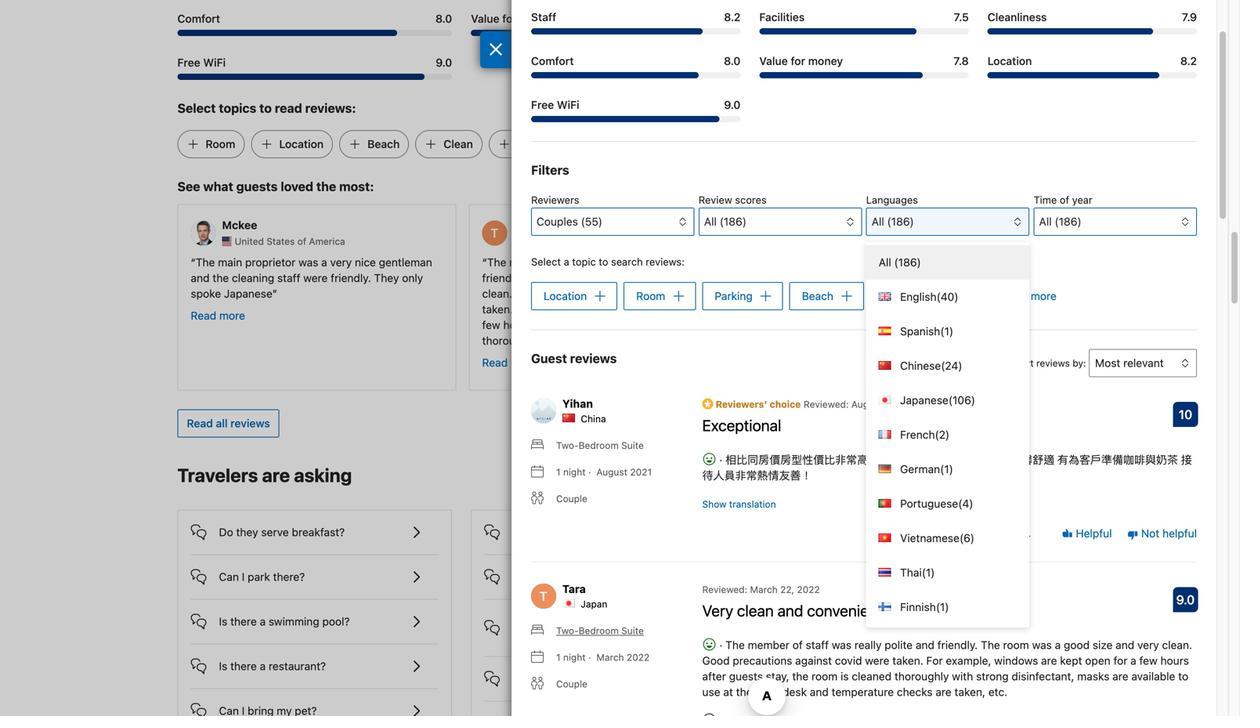 Task type: locate. For each thing, give the bounding box(es) containing it.
guests up at
[[729, 670, 763, 683]]

0 vertical spatial kept
[[650, 303, 672, 316]]

there for is there a swimming pool?
[[230, 615, 257, 628]]

a inside button
[[886, 631, 892, 644]]

kept inside " the member of staff was really polite and friendly. the room was a good size and very clean. good precautions against covid were taken. for example, windows are kept open for a few hours after guests stay, the room is cleaned thoroughly with...
[[650, 303, 672, 316]]

有為客戶準備咖啡與奶茶
[[1058, 453, 1178, 466]]

1 vertical spatial location 8.2 meter
[[988, 72, 1197, 78]]

money for topmost value for money 7.8 meter
[[520, 12, 555, 25]]

stay, up guest reviews on the left
[[599, 318, 622, 331]]

is inside is there a restaurant? button
[[219, 660, 227, 673]]

covid inside the member of staff was really polite and friendly. the room was a good size and very clean. good precautions against covid were taken. for example, windows are kept open for a few hours after guests stay, the room is cleaned thoroughly with strong disinfectant, masks are available to use at the front desk and temperature checks are taken, etc.
[[835, 654, 862, 667]]

0 vertical spatial see
[[177, 179, 200, 194]]

1 vertical spatial 9.0
[[724, 98, 741, 111]]

1 horizontal spatial an
[[834, 672, 846, 684]]

clean. inside the member of staff was really polite and friendly. the room was a good size and very clean. good precautions against covid were taken. for example, windows are kept open for a few hours after guests stay, the room is cleaned thoroughly with strong disinfectant, masks are available to use at the front desk and temperature checks are taken, etc.
[[1162, 639, 1193, 651]]

a
[[321, 256, 327, 269], [564, 256, 570, 268], [600, 271, 606, 284], [774, 271, 780, 284], [880, 271, 886, 284], [905, 287, 910, 300], [720, 303, 726, 316], [260, 615, 266, 628], [886, 631, 892, 644], [1055, 639, 1061, 651], [1131, 654, 1137, 667], [260, 660, 266, 673]]

for
[[516, 303, 533, 316], [927, 654, 943, 667]]

1 " from the left
[[191, 256, 196, 269]]

really up the instant
[[855, 639, 882, 651]]

1 horizontal spatial select
[[531, 256, 561, 268]]

covid inside " the member of staff was really polite and friendly. the room was a good size and very clean. good precautions against covid were taken. for example, windows are kept open for a few hours after guests stay, the room is cleaned thoroughly with...
[[648, 287, 675, 300]]

there left restaurant?
[[230, 660, 257, 673]]

0 horizontal spatial few
[[482, 318, 500, 331]]

0 vertical spatial good
[[515, 287, 543, 300]]

we up "desk"
[[788, 672, 804, 684]]

example, inside the member of staff was really polite and friendly. the room was a good size and very clean. good precautions against covid were taken. for example, windows are kept open for a few hours after guests stay, the room is cleaned thoroughly with strong disinfectant, masks are available to use at the front desk and temperature checks are taken, etc.
[[946, 654, 992, 667]]

0 horizontal spatial good
[[515, 287, 543, 300]]

show down it
[[1000, 290, 1028, 303]]

japan up property
[[581, 599, 608, 610]]

1 vertical spatial hours
[[1161, 654, 1189, 667]]

of inside the member of staff was really polite and friendly. the room was a good size and very clean. good precautions against covid were taken. for example, windows are kept open for a few hours after guests stay, the room is cleaned thoroughly with strong disinfectant, masks are available to use at the front desk and temperature checks are taken, etc.
[[793, 639, 803, 651]]

a down select a topic to search reviews:
[[600, 271, 606, 284]]

1 horizontal spatial comfort
[[531, 54, 574, 67]]

night for tara
[[563, 652, 586, 663]]

read more for the main proprietor was a very nice gentleman and the cleaning staff were friendly.  they only spoke japanese
[[191, 309, 245, 322]]

0 vertical spatial couple
[[556, 493, 588, 504]]

1 horizontal spatial show
[[1000, 290, 1028, 303]]

reviewed:
[[804, 399, 849, 410], [703, 584, 748, 595]]

0 horizontal spatial polite
[[646, 256, 675, 269]]

is
[[513, 570, 521, 583], [219, 615, 227, 628], [219, 660, 227, 673]]

2 couple from the top
[[556, 678, 588, 689]]

8.2 for staff 8.2 meter
[[724, 11, 741, 24]]

· up do
[[589, 652, 591, 663]]

do they serve breakfast?
[[219, 526, 345, 539]]

all (186) button up all (186) link
[[866, 208, 1030, 236]]

2 vertical spatial is
[[841, 670, 849, 683]]

windows
[[584, 303, 628, 316], [995, 654, 1038, 667]]

see for see availability
[[953, 470, 973, 483]]

0 vertical spatial good
[[609, 271, 635, 284]]

reviewed: august 27, 2021
[[804, 399, 923, 410]]

1 vertical spatial japanese
[[891, 394, 949, 407]]

and right "desk"
[[810, 686, 829, 698]]

were inside the member of staff was really polite and friendly. the room was a good size and very clean. good precautions against covid were taken. for example, windows are kept open for a few hours after guests stay, the room is cleaned thoroughly with strong disinfectant, masks are available to use at the front desk and temperature checks are taken, etc.
[[865, 654, 890, 667]]

more for the main proprietor was a very nice gentleman and the cleaning staff were friendly.  they only spoke japanese
[[219, 309, 245, 322]]

1 horizontal spatial japanese
[[891, 394, 949, 407]]

1 horizontal spatial member
[[748, 639, 790, 651]]

wifi
[[203, 56, 226, 69], [557, 98, 580, 111]]

1 vertical spatial against
[[795, 654, 832, 667]]

spanish
[[891, 325, 941, 338]]

this left (6) in the right bottom of the page
[[942, 527, 960, 539]]

scored 10 element
[[1173, 402, 1198, 427]]

0 vertical spatial example,
[[536, 303, 581, 316]]

is inside 'is there an airport shuttle service?' "button"
[[513, 570, 521, 583]]

location 8.2 meter down the 7.5
[[765, 30, 1039, 36]]

1 for 待人員非常熱情友善！
[[556, 466, 561, 477]]

they
[[374, 271, 399, 284]]

all inside button
[[1039, 215, 1052, 228]]

value for money down the facilities
[[760, 54, 843, 67]]

the
[[316, 179, 336, 194], [213, 271, 229, 284], [625, 318, 641, 331], [792, 670, 809, 683], [736, 686, 753, 698]]

1 vertical spatial guests
[[562, 318, 596, 331]]

0 vertical spatial taken.
[[482, 303, 513, 316]]

of right states at the top
[[297, 236, 306, 247]]

" for " the main proprietor was a very nice gentleman and the cleaning staff were friendly.  they only spoke japanese
[[191, 256, 196, 269]]

all for languages
[[872, 215, 884, 228]]

hours up guest
[[503, 318, 532, 331]]

covid down select a topic to search reviews:
[[648, 287, 675, 300]]

reviews right guest
[[570, 351, 617, 366]]

japanese down chinese
[[891, 394, 949, 407]]

couples (55)
[[537, 215, 603, 228]]

free wifi for topmost free wifi 9.0 meter
[[177, 56, 226, 69]]

free wifi for the bottom free wifi 9.0 meter
[[531, 98, 580, 111]]

1 vertical spatial hotel
[[886, 601, 920, 620]]

couple down 1 night · august 2021
[[556, 493, 588, 504]]

reviews left by:
[[1037, 358, 1070, 369]]

1 horizontal spatial value for money 7.8 meter
[[760, 72, 969, 78]]

hours inside " the member of staff was really polite and friendly. the room was a good size and very clean. good precautions against covid were taken. for example, windows are kept open for a few hours after guests stay, the room is cleaned thoroughly with...
[[503, 318, 532, 331]]

taken.
[[482, 303, 513, 316], [893, 654, 924, 667]]

1 vertical spatial an
[[834, 672, 846, 684]]

example, up with...
[[536, 303, 581, 316]]

travelers are asking
[[177, 464, 352, 486]]

size
[[638, 271, 658, 284], [1093, 639, 1113, 651]]

1 horizontal spatial reviews
[[570, 351, 617, 366]]

接
[[1181, 453, 1192, 466]]

and up answer
[[916, 639, 935, 651]]

reviewed: right choice
[[804, 399, 849, 410]]

disinfectant,
[[1012, 670, 1075, 683]]

pool?
[[322, 615, 350, 628]]

2 night from the top
[[563, 652, 586, 663]]

had down the small
[[883, 287, 902, 300]]

thoroughly inside " the member of staff was really polite and friendly. the room was a good size and very clean. good precautions against covid were taken. for example, windows are kept open for a few hours after guests stay, the room is cleaned thoroughly with...
[[482, 334, 537, 347]]

and inside button
[[538, 672, 557, 685]]

reviews inside button
[[231, 417, 270, 430]]

ask a question button
[[855, 623, 949, 652]]

all (186) down review scores at the top
[[704, 215, 747, 228]]

nice up many at the top of page
[[807, 271, 828, 284]]

0 vertical spatial cleaned
[[684, 318, 724, 331]]

really right topic
[[616, 256, 643, 269]]

member inside " the member of staff was really polite and friendly. the room was a good size and very clean. good precautions against covid were taken. for example, windows are kept open for a few hours after guests stay, the room is cleaned thoroughly with...
[[510, 256, 551, 269]]

reviewed: for reviewed: march 22, 2022
[[703, 584, 748, 595]]

free wifi up in
[[531, 98, 580, 111]]

helpful.
[[996, 527, 1032, 539]]

1 horizontal spatial have
[[807, 672, 831, 684]]

2022
[[797, 584, 820, 595], [627, 652, 650, 663]]

(1)
[[941, 325, 954, 338], [940, 463, 954, 476], [922, 566, 935, 579], [936, 601, 949, 614]]

0 horizontal spatial after
[[535, 318, 559, 331]]

1 horizontal spatial read more button
[[482, 355, 537, 371]]

against up "desk"
[[795, 654, 832, 667]]

1 couple from the top
[[556, 493, 588, 504]]

sort
[[1015, 358, 1034, 369]]

0 vertical spatial had
[[1006, 256, 1025, 269]]

an
[[553, 570, 566, 583], [834, 672, 846, 684]]

tara inside tara japan
[[514, 219, 537, 232]]

1 vertical spatial had
[[883, 287, 902, 300]]

" down many at the top of page
[[802, 303, 807, 316]]

the down the main
[[213, 271, 229, 284]]

helpful
[[1163, 527, 1197, 540]]

read left all
[[187, 417, 213, 430]]

staff inside " the main proprietor was a very nice gentleman and the cleaning staff were friendly.  they only spoke japanese
[[277, 271, 300, 284]]

the inside " the main proprietor was a very nice gentleman and the cleaning staff were friendly.  they only spoke japanese
[[196, 256, 215, 269]]

0 vertical spatial read more
[[191, 309, 245, 322]]

0 vertical spatial this
[[942, 527, 960, 539]]

2 vertical spatial there
[[230, 660, 257, 673]]

clean.
[[482, 287, 512, 300], [1162, 639, 1193, 651]]

hotel down surprisingly
[[919, 271, 944, 284]]

and right how
[[538, 672, 557, 685]]

" down the cleaning
[[273, 287, 277, 300]]

1 vertical spatial there
[[230, 615, 257, 628]]

select
[[177, 101, 216, 115], [531, 256, 561, 268]]

how
[[513, 672, 535, 685]]

0 horizontal spatial is
[[673, 318, 681, 331]]

night down china
[[563, 466, 586, 477]]

japan
[[526, 236, 553, 247], [818, 236, 844, 247], [581, 599, 608, 610]]

value for money 7.8 meter down staff
[[471, 30, 746, 36]]

were down the america
[[303, 271, 328, 284]]

2 " from the left
[[482, 256, 487, 269]]

of inside " the member of staff was really polite and friendly. the room was a good size and very clean. good precautions against covid were taken. for example, windows are kept open for a few hours after guests stay, the room is cleaned thoroughly with...
[[554, 256, 565, 269]]

" inside " the main proprietor was a very nice gentleman and the cleaning staff were friendly.  they only spoke japanese
[[191, 256, 196, 269]]

windows up 'strong'
[[995, 654, 1038, 667]]

0 horizontal spatial japan
[[526, 236, 553, 247]]

was inside " the main proprietor was a very nice gentleman and the cleaning staff were friendly.  they only spoke japanese
[[299, 256, 318, 269]]

free wifi up the topics
[[177, 56, 226, 69]]

after up with...
[[535, 318, 559, 331]]

0 vertical spatial have
[[1001, 271, 1025, 284]]

they
[[236, 526, 258, 539]]

this is a carousel with rotating slides. it displays featured reviews of the property. use the next and previous buttons to navigate. region
[[165, 198, 1052, 397]]

1 horizontal spatial had
[[1006, 256, 1025, 269]]

· down very
[[717, 639, 726, 651]]

not
[[1142, 527, 1160, 540]]

1 vertical spatial see
[[953, 470, 973, 483]]

kept inside the member of staff was really polite and friendly. the room was a good size and very clean. good precautions against covid were taken. for example, windows are kept open for a few hours after guests stay, the room is cleaned thoroughly with strong disinfectant, masks are available to use at the front desk and temperature checks are taken, etc.
[[1060, 654, 1083, 667]]

convenient
[[807, 601, 883, 620]]

1 horizontal spatial "
[[802, 303, 807, 316]]

this
[[942, 527, 960, 539], [542, 614, 560, 626]]

value for money 7.8 meter
[[471, 30, 746, 36], [760, 72, 969, 78]]

1 horizontal spatial staff
[[568, 256, 591, 269]]

covid up the instant
[[835, 654, 862, 667]]

friendly. left the they
[[331, 271, 371, 284]]

all (186) button for languages
[[866, 208, 1030, 236]]

0 vertical spatial reviewed:
[[804, 399, 849, 410]]

1 horizontal spatial nice
[[807, 271, 828, 284]]

2 all (186) button from the left
[[866, 208, 1030, 236]]

are down search
[[631, 303, 647, 316]]

value for money
[[471, 12, 555, 25], [760, 54, 843, 67]]

0 vertical spatial against
[[608, 287, 645, 300]]

0 vertical spatial free wifi
[[177, 56, 226, 69]]

" inside " the member of staff was really polite and friendly. the room was a good size and very clean. good precautions against covid were taken. for example, windows are kept open for a few hours after guests stay, the room is cleaned thoroughly with...
[[482, 256, 487, 269]]

answer
[[886, 672, 923, 684]]

is left restaurant?
[[219, 660, 227, 673]]

very
[[703, 601, 734, 620]]

beach up most: at the left top of the page
[[368, 137, 400, 150]]

member down tara japan
[[510, 256, 551, 269]]

nice
[[355, 256, 376, 269], [807, 271, 828, 284]]

close image
[[489, 43, 503, 56]]

2 vertical spatial 9.0
[[1177, 592, 1195, 607]]

beach down view.
[[802, 290, 834, 302]]

8.2 up cleanliness 7.9 meter on the top right of page
[[1023, 12, 1039, 25]]

we inside the room number was surprisingly big and it had a very nice view. it is a small hotel and didn't have too many guests. we had a very pleasant stay there.
[[864, 287, 880, 300]]

stay, inside " the member of staff was really polite and friendly. the room was a good size and very clean. good precautions against covid were taken. for example, windows are kept open for a few hours after guests stay, the room is cleaned thoroughly with...
[[599, 318, 622, 331]]

there for is there an airport shuttle service?
[[524, 570, 550, 583]]

good up 'masks'
[[1064, 639, 1090, 651]]

smoking
[[513, 629, 555, 642]]

do
[[590, 672, 603, 685]]

member down clean
[[748, 639, 790, 651]]

free wifi 9.0 meter
[[177, 74, 452, 80], [531, 116, 741, 122]]

1 horizontal spatial see
[[953, 470, 973, 483]]

guests up with...
[[562, 318, 596, 331]]

and down '22,'
[[778, 601, 804, 620]]

reviews: right search
[[646, 256, 685, 268]]

room down the topics
[[206, 137, 235, 150]]

japan inside tara japan
[[526, 236, 553, 247]]

by:
[[1073, 358, 1086, 369]]

1 horizontal spatial after
[[703, 670, 726, 683]]

1 night from the top
[[563, 466, 586, 477]]

(1) for thai
[[922, 566, 935, 579]]

see
[[177, 179, 200, 194], [953, 470, 973, 483]]

have left the instant
[[807, 672, 831, 684]]

bedroom
[[579, 625, 619, 636]]

tara inside the list of reviews region
[[563, 582, 586, 595]]

only
[[402, 271, 423, 284]]

example, inside " the member of staff was really polite and friendly. the room was a good size and very clean. good precautions against covid were taken. for example, windows are kept open for a few hours after guests stay, the room is cleaned thoroughly with...
[[536, 303, 581, 316]]

the right loved
[[316, 179, 336, 194]]

we
[[864, 287, 880, 300], [788, 672, 804, 684]]

kept up 'masks'
[[1060, 654, 1083, 667]]

is inside the room number was surprisingly big and it had a very nice view. it is a small hotel and didn't have too many guests. we had a very pleasant stay there.
[[869, 271, 878, 284]]

1 person found this review helpful.
[[867, 527, 1032, 539]]

0 vertical spatial room
[[206, 137, 235, 150]]

1 horizontal spatial guests
[[562, 318, 596, 331]]

to right available
[[1179, 670, 1189, 683]]

very
[[330, 256, 352, 269], [682, 271, 704, 284], [783, 271, 804, 284], [913, 287, 935, 300], [1138, 639, 1159, 651]]

1 horizontal spatial hours
[[1161, 654, 1189, 667]]

all (186) inside button
[[1039, 215, 1082, 228]]

a down the america
[[321, 256, 327, 269]]

reviews right all
[[231, 417, 270, 430]]

windows inside the member of staff was really polite and friendly. the room was a good size and very clean. good precautions against covid were taken. for example, windows are kept open for a few hours after guests stay, the room is cleaned thoroughly with strong disinfectant, masks are available to use at the front desk and temperature checks are taken, etc.
[[995, 654, 1038, 667]]

i inside button
[[242, 570, 245, 583]]

1 all (186) button from the left
[[699, 208, 862, 236]]

1 horizontal spatial polite
[[885, 639, 913, 651]]

8.0 for the leftmost the comfort 8.0 meter
[[436, 12, 452, 25]]

9.0 for the bottom free wifi 9.0 meter
[[724, 98, 741, 111]]

few inside the member of staff was really polite and friendly. the room was a good size and very clean. good precautions against covid were taken. for example, windows are kept open for a few hours after guests stay, the room is cleaned thoroughly with strong disinfectant, masks are available to use at the front desk and temperature checks are taken, etc.
[[1140, 654, 1158, 667]]

0 vertical spatial august
[[852, 399, 883, 410]]

room inside the room number was surprisingly big and it had a very nice view. it is a small hotel and didn't have too many guests. we had a very pleasant stay there.
[[801, 256, 827, 269]]

read for the member of staff was really polite and friendly. the room was a good size and very clean. good precautions against covid were taken. for example, windows are kept open for a few hours after guests stay, the room is cleaned thoroughly with...
[[482, 356, 508, 369]]

8.2 for the bottom location 8.2 "meter"
[[1181, 54, 1197, 67]]

an inside 'is there an airport shuttle service?' "button"
[[553, 570, 566, 583]]

it
[[997, 256, 1003, 269]]

read all reviews
[[187, 417, 270, 430]]

good down search
[[609, 271, 635, 284]]

there for is there a restaurant?
[[230, 660, 257, 673]]

can i park there? button
[[191, 555, 439, 586]]

for inside " the member of staff was really polite and friendly. the room was a good size and very clean. good precautions against covid were taken. for example, windows are kept open for a few hours after guests stay, the room is cleaned thoroughly with...
[[703, 303, 717, 316]]

property
[[563, 614, 606, 626]]

1 horizontal spatial money
[[808, 54, 843, 67]]

stay, up front
[[766, 670, 790, 683]]

for
[[502, 12, 517, 25], [791, 54, 806, 67], [703, 303, 717, 316], [1114, 654, 1128, 667]]

0 horizontal spatial reviews
[[231, 417, 270, 430]]

show translation
[[703, 499, 776, 510]]

0 horizontal spatial precautions
[[546, 287, 605, 300]]

7.8 left the facilities
[[731, 12, 746, 25]]

1 vertical spatial stay,
[[766, 670, 790, 683]]

read more for the member of staff was really polite and friendly. the room was a good size and very clean. good precautions against covid were taken. for example, windows are kept open for a few hours after guests stay, the room is cleaned thoroughly with...
[[482, 356, 537, 369]]

reviews
[[570, 351, 617, 366], [1037, 358, 1070, 369], [231, 417, 270, 430]]

(1) for finnish
[[936, 601, 949, 614]]

can
[[219, 570, 239, 583]]

after inside " the member of staff was really polite and friendly. the room was a good size and very clean. good precautions against covid were taken. for example, windows are kept open for a few hours after guests stay, the room is cleaned thoroughly with...
[[535, 318, 559, 331]]

tara for tara
[[563, 582, 586, 595]]

1 vertical spatial value for money 7.8 meter
[[760, 72, 969, 78]]

1 vertical spatial example,
[[946, 654, 992, 667]]

0 horizontal spatial 8.0
[[436, 12, 452, 25]]

money for the bottom value for money 7.8 meter
[[808, 54, 843, 67]]

9.0
[[436, 56, 452, 69], [724, 98, 741, 111], [1177, 592, 1195, 607]]

2 horizontal spatial guests
[[729, 670, 763, 683]]

(1) up question
[[936, 601, 949, 614]]

(1) down (2)
[[940, 463, 954, 476]]

this inside the list of reviews region
[[942, 527, 960, 539]]

2 horizontal spatial read more
[[774, 325, 828, 338]]

too
[[774, 287, 790, 300]]

all (186) down time of year
[[1039, 215, 1082, 228]]

read more for "
[[774, 325, 828, 338]]

were inside " the member of staff was really polite and friendly. the room was a good size and very clean. good precautions against covid were taken. for example, windows are kept open for a few hours after guests stay, the room is cleaned thoroughly with...
[[678, 287, 703, 300]]

2 vertical spatial guests
[[729, 670, 763, 683]]

2022 right '22,'
[[797, 584, 820, 595]]

comfort 8.0 meter
[[177, 30, 452, 36], [531, 72, 741, 78]]

0 horizontal spatial all (186) button
[[699, 208, 862, 236]]

0 horizontal spatial read more
[[191, 309, 245, 322]]

friendly. inside " the member of staff was really polite and friendly. the room was a good size and very clean. good precautions against covid were taken. for example, windows are kept open for a few hours after guests stay, the room is cleaned thoroughly with...
[[482, 271, 523, 284]]

hours up available
[[1161, 654, 1189, 667]]

value down the facilities
[[760, 54, 788, 67]]

is there a swimming pool? button
[[191, 600, 439, 631]]

polite right search
[[646, 256, 675, 269]]

read down there.
[[774, 325, 799, 338]]

8.2
[[724, 11, 741, 24], [1023, 12, 1039, 25], [1181, 54, 1197, 67]]

1 horizontal spatial good
[[1064, 639, 1090, 651]]

select down tara japan
[[531, 256, 561, 268]]

0 horizontal spatial have
[[609, 614, 633, 626]]

0 horizontal spatial tara
[[514, 219, 537, 232]]

the down search
[[625, 318, 641, 331]]

sort reviews by:
[[1015, 358, 1086, 369]]

was
[[299, 256, 318, 269], [594, 256, 613, 269], [872, 256, 892, 269], [577, 271, 597, 284], [832, 639, 852, 651], [1032, 639, 1052, 651]]

read for "
[[774, 325, 799, 338]]

see up (4) at the right of the page
[[953, 470, 973, 483]]

show left "translation"
[[703, 499, 727, 510]]

0 vertical spatial japanese
[[224, 287, 273, 300]]

room down search
[[636, 290, 666, 302]]

" for " the member of staff was really polite and friendly. the room was a good size and very clean. good precautions against covid were taken. for example, windows are kept open for a few hours after guests stay, the room is cleaned thoroughly with...
[[482, 256, 487, 269]]

cleaned up temperature
[[852, 670, 892, 683]]

1 horizontal spatial free wifi 9.0 meter
[[531, 116, 741, 122]]

cleaned down the parking
[[684, 318, 724, 331]]

1 horizontal spatial good
[[703, 654, 730, 667]]

an left airport at the left bottom of the page
[[553, 570, 566, 583]]

more for "
[[802, 325, 828, 338]]

show inside the list of reviews region
[[703, 499, 727, 510]]

1 vertical spatial wifi
[[557, 98, 580, 111]]

couples
[[537, 215, 578, 228]]

select left the topics
[[177, 101, 216, 115]]

is inside is there a swimming pool? button
[[219, 615, 227, 628]]

1 vertical spatial thoroughly
[[895, 670, 949, 683]]

german
[[891, 463, 940, 476]]

0 vertical spatial open
[[675, 303, 700, 316]]

(186) inside button
[[1055, 215, 1082, 228]]

0 horizontal spatial 9.0
[[436, 56, 452, 69]]

search
[[611, 256, 643, 268]]

1 vertical spatial member
[[748, 639, 790, 651]]

staff down couples (55)
[[568, 256, 591, 269]]

1 horizontal spatial tara
[[563, 582, 586, 595]]

reviewers' choice
[[713, 399, 801, 410]]

show translation link
[[703, 497, 776, 511]]

friendly. up with
[[938, 639, 978, 651]]

friendly. inside " the main proprietor was a very nice gentleman and the cleaning staff were friendly.  they only spoke japanese
[[331, 271, 371, 284]]

couple for yihan
[[556, 493, 588, 504]]

0 vertical spatial staff
[[568, 256, 591, 269]]

question
[[895, 631, 940, 644]]

checks
[[897, 686, 933, 698]]

example,
[[536, 303, 581, 316], [946, 654, 992, 667]]

1 vertical spatial really
[[855, 639, 882, 651]]

are inside " the member of staff was really polite and friendly. the room was a good size and very clean. good precautions against covid were taken. for example, windows are kept open for a few hours after guests stay, the room is cleaned thoroughly with...
[[631, 303, 647, 316]]

0 horizontal spatial windows
[[584, 303, 628, 316]]

0 horizontal spatial select
[[177, 101, 216, 115]]

0 horizontal spatial japanese
[[224, 287, 273, 300]]

nice inside " the main proprietor was a very nice gentleman and the cleaning staff were friendly.  they only spoke japanese
[[355, 256, 376, 269]]

to inside the member of staff was really polite and friendly. the room was a good size and very clean. good precautions against covid were taken. for example, windows are kept open for a few hours after guests stay, the room is cleaned thoroughly with strong disinfectant, masks are available to use at the front desk and temperature checks are taken, etc.
[[1179, 670, 1189, 683]]

were up the instant
[[865, 654, 890, 667]]

airport
[[569, 570, 602, 583]]

0 horizontal spatial an
[[553, 570, 566, 583]]

reviews: right read
[[305, 101, 356, 115]]

is for is there a swimming pool?
[[219, 615, 227, 628]]

french
[[891, 428, 935, 441]]

show inside button
[[1000, 290, 1028, 303]]

0 vertical spatial 9.0
[[436, 56, 452, 69]]

see left what at the top left of the page
[[177, 179, 200, 194]]

1 vertical spatial free wifi 9.0 meter
[[531, 116, 741, 122]]

was inside the room number was surprisingly big and it had a very nice view. it is a small hotel and didn't have too many guests. we had a very pleasant stay there.
[[872, 256, 892, 269]]

read inside button
[[187, 417, 213, 430]]

1 horizontal spatial room
[[636, 290, 666, 302]]

of left year
[[1060, 194, 1070, 206]]

filter reviews region
[[531, 161, 1197, 628]]

size up 'masks'
[[1093, 639, 1113, 651]]

america
[[309, 236, 345, 247]]

location
[[765, 12, 809, 25], [988, 54, 1032, 67], [279, 137, 324, 150], [544, 290, 587, 302]]

march up clean
[[750, 584, 778, 595]]

masks
[[1078, 670, 1110, 683]]

still looking?
[[855, 584, 949, 603]]

location 8.2 meter
[[765, 30, 1039, 36], [988, 72, 1197, 78]]

of
[[1060, 194, 1070, 206], [297, 236, 306, 247], [554, 256, 565, 269], [793, 639, 803, 651]]

against down search
[[608, 287, 645, 300]]

english
[[891, 290, 937, 303]]

0 horizontal spatial against
[[608, 287, 645, 300]]

room
[[206, 137, 235, 150], [636, 290, 666, 302]]



Task type: describe. For each thing, give the bounding box(es) containing it.
hotel inside the room number was surprisingly big and it had a very nice view. it is a small hotel and didn't have too many guests. we had a very pleasant stay there.
[[919, 271, 944, 284]]

0 vertical spatial value
[[471, 12, 500, 25]]

are up disinfectant,
[[1041, 654, 1057, 667]]

mckee
[[222, 219, 257, 232]]

a left topic
[[564, 256, 570, 268]]

all (186) for time of year
[[1039, 215, 1082, 228]]

travelers
[[177, 464, 258, 486]]

taken. inside the member of staff was really polite and friendly. the room was a good size and very clean. good precautions against covid were taken. for example, windows are kept open for a few hours after guests stay, the room is cleaned thoroughly with strong disinfectant, masks are available to use at the front desk and temperature checks are taken, etc.
[[893, 654, 924, 667]]

a inside " the main proprietor was a very nice gentleman and the cleaning staff were friendly.  they only spoke japanese
[[321, 256, 327, 269]]

have inside the room number was surprisingly big and it had a very nice view. it is a small hotel and didn't have too many guests. we had a very pleasant stay there.
[[1001, 271, 1025, 284]]

(1) for german
[[940, 463, 954, 476]]

the member of staff was really polite and friendly. the room was a good size and very clean. good precautions against covid were taken. for example, windows are kept open for a few hours after guests stay, the room is cleaned thoroughly with strong disinfectant, masks are available to use at the front desk and temperature checks are taken, etc.
[[703, 639, 1193, 698]]

0 horizontal spatial comfort 8.0 meter
[[177, 30, 452, 36]]

thoroughly inside the member of staff was really polite and friendly. the room was a good size and very clean. good precautions against covid were taken. for example, windows are kept open for a few hours after guests stay, the room is cleaned thoroughly with strong disinfectant, masks are available to use at the front desk and temperature checks are taken, etc.
[[895, 670, 949, 683]]

read all reviews button
[[177, 409, 280, 438]]

for inside " the member of staff was really polite and friendly. the room was a good size and very clean. good precautions against covid were taken. for example, windows are kept open for a few hours after guests stay, the room is cleaned thoroughly with...
[[516, 303, 533, 316]]

didn't
[[969, 271, 998, 284]]

all (186) link
[[866, 245, 1030, 280]]

good inside " the member of staff was really polite and friendly. the room was a good size and very clean. good precautions against covid were taken. for example, windows are kept open for a few hours after guests stay, the room is cleaned thoroughly with...
[[609, 271, 635, 284]]

two-bedroom suite
[[556, 625, 644, 636]]

0 vertical spatial 2022
[[797, 584, 820, 595]]

(1) for spanish
[[941, 325, 954, 338]]

open inside " the member of staff was really polite and friendly. the room was a good size and very clean. good precautions against covid were taken. for example, windows are kept open for a few hours after guests stay, the room is cleaned thoroughly with...
[[675, 303, 700, 316]]

not helpful button
[[1128, 526, 1197, 542]]

0 horizontal spatial beach
[[368, 137, 400, 150]]

1 vertical spatial room
[[636, 290, 666, 302]]

were inside " the main proprietor was a very nice gentleman and the cleaning staff were friendly.  they only spoke japanese
[[303, 271, 328, 284]]

1 vertical spatial value for money
[[760, 54, 843, 67]]

availability
[[975, 470, 1030, 483]]

gentleman
[[379, 256, 432, 269]]

do they serve breakfast? button
[[191, 510, 439, 542]]

staff inside the member of staff was really polite and friendly. the room was a good size and very clean. good precautions against covid were taken. for example, windows are kept open for a few hours after guests stay, the room is cleaned thoroughly with strong disinfectant, masks are available to use at the front desk and temperature checks are taken, etc.
[[806, 639, 829, 651]]

after inside the member of staff was really polite and friendly. the room was a good size and very clean. good precautions against covid were taken. for example, windows are kept open for a few hours after guests stay, the room is cleaned thoroughly with strong disinfectant, masks are available to use at the front desk and temperature checks are taken, etc.
[[703, 670, 726, 683]]

cleaned inside the member of staff was really polite and friendly. the room was a good size and very clean. good precautions against covid were taken. for example, windows are kept open for a few hours after guests stay, the room is cleaned thoroughly with strong disinfectant, masks are available to use at the front desk and temperature checks are taken, etc.
[[852, 670, 892, 683]]

is there an airport shuttle service?
[[513, 570, 685, 583]]

hours inside the member of staff was really polite and friendly. the room was a good size and very clean. good precautions against covid were taken. for example, windows are kept open for a few hours after guests stay, the room is cleaned thoroughly with strong disinfectant, masks are available to use at the front desk and temperature checks are taken, etc.
[[1161, 654, 1189, 667]]

does
[[513, 614, 539, 626]]

staff inside " the member of staff was really polite and friendly. the room was a good size and very clean. good precautions against covid were taken. for example, windows are kept open for a few hours after guests stay, the room is cleaned thoroughly with...
[[568, 256, 591, 269]]

1 vertical spatial march
[[597, 652, 624, 663]]

there.
[[774, 303, 802, 316]]

0 horizontal spatial room
[[206, 137, 235, 150]]

size inside " the member of staff was really polite and friendly. the room was a good size and very clean. good precautions against covid were taken. for example, windows are kept open for a few hours after guests stay, the room is cleaned thoroughly with...
[[638, 271, 658, 284]]

9.0 for topmost free wifi 9.0 meter
[[436, 56, 452, 69]]

when
[[560, 672, 587, 685]]

read for the main proprietor was a very nice gentleman and the cleaning staff were friendly.  they only spoke japanese
[[191, 309, 216, 322]]

a up too in the top right of the page
[[774, 271, 780, 284]]

scored 9.0 element
[[1173, 587, 1198, 612]]

guests inside the member of staff was really polite and friendly. the room was a good size and very clean. good precautions against covid were taken. for example, windows are kept open for a few hours after guests stay, the room is cleaned thoroughly with strong disinfectant, masks are available to use at the front desk and temperature checks are taken, etc.
[[729, 670, 763, 683]]

with
[[952, 670, 973, 683]]

· up 待人員非常熱情友善！
[[717, 453, 726, 466]]

more inside show more button
[[1031, 290, 1057, 303]]

i inside button
[[606, 672, 609, 685]]

(186) for review scores
[[720, 215, 747, 228]]

1 horizontal spatial wifi
[[557, 98, 580, 111]]

0 vertical spatial value for money 7.8 meter
[[471, 30, 746, 36]]

restaurant?
[[269, 660, 326, 673]]

proprietor
[[245, 256, 296, 269]]

staff 8.2 meter
[[531, 28, 741, 34]]

0 horizontal spatial "
[[273, 287, 277, 300]]

most:
[[339, 179, 374, 194]]

a up disinfectant,
[[1055, 639, 1061, 651]]

spoke
[[191, 287, 221, 300]]

portuguese
[[891, 497, 959, 510]]

serve
[[261, 526, 289, 539]]

loved
[[281, 179, 313, 194]]

review scores
[[699, 194, 767, 206]]

open inside the member of staff was really polite and friendly. the room was a good size and very clean. good precautions against covid were taken. for example, windows are kept open for a few hours after guests stay, the room is cleaned thoroughly with strong disinfectant, masks are available to use at the front desk and temperature checks are taken, etc.
[[1086, 654, 1111, 667]]

very inside " the main proprietor was a very nice gentleman and the cleaning staff were friendly.  they only spoke japanese
[[330, 256, 352, 269]]

free for the bottom free wifi 9.0 meter
[[531, 98, 554, 111]]

the right at
[[736, 686, 753, 698]]

1 vertical spatial august
[[597, 466, 628, 477]]

is there a swimming pool?
[[219, 615, 350, 628]]

2 horizontal spatial japan
[[818, 236, 844, 247]]

good inside the member of staff was really polite and friendly. the room was a good size and very clean. good precautions against covid were taken. for example, windows are kept open for a few hours after guests stay, the room is cleaned thoroughly with strong disinfectant, masks are available to use at the front desk and temperature checks are taken, etc.
[[703, 654, 730, 667]]

taken. inside " the member of staff was really polite and friendly. the room was a good size and very clean. good precautions against covid were taken. for example, windows are kept open for a few hours after guests stay, the room is cleaned thoroughly with...
[[482, 303, 513, 316]]

cleanliness 7.9 meter
[[988, 28, 1197, 34]]

etc.
[[989, 686, 1008, 698]]

member inside the member of staff was really polite and friendly. the room was a good size and very clean. good precautions against covid were taken. for example, windows are kept open for a few hours after guests stay, the room is cleaned thoroughly with strong disinfectant, masks are available to use at the front desk and temperature checks are taken, etc.
[[748, 639, 790, 651]]

cleaned inside " the member of staff was really polite and friendly. the room was a good size and very clean. good precautions against covid were taken. for example, windows are kept open for a few hours after guests stay, the room is cleaned thoroughly with...
[[684, 318, 724, 331]]

facilities
[[760, 11, 805, 24]]

is there an airport shuttle service? button
[[484, 555, 733, 586]]

are right 'masks'
[[1113, 670, 1129, 683]]

size inside the member of staff was really polite and friendly. the room was a good size and very clean. good precautions against covid were taken. for example, windows are kept open for a few hours after guests stay, the room is cleaned thoroughly with strong disinfectant, masks are available to use at the front desk and temperature checks are taken, etc.
[[1093, 639, 1113, 651]]

list of reviews region
[[522, 377, 1207, 716]]

0 vertical spatial free wifi 9.0 meter
[[177, 74, 452, 80]]

9.0 inside scored 9.0 element
[[1177, 592, 1195, 607]]

japanese inside filter reviews "region"
[[891, 394, 949, 407]]

(186) for time of year
[[1055, 215, 1082, 228]]

is there a restaurant? button
[[191, 644, 439, 676]]

clean. inside " the member of staff was really polite and friendly. the room was a good size and very clean. good precautions against covid were taken. for example, windows are kept open for a few hours after guests stay, the room is cleaned thoroughly with...
[[482, 287, 512, 300]]

clean
[[737, 601, 774, 620]]

see for see what guests loved the most:
[[177, 179, 200, 194]]

how and when do i pay? button
[[484, 657, 733, 688]]

(40)
[[937, 290, 959, 303]]

read more button for "
[[774, 324, 828, 339]]

1 vertical spatial 7.8
[[954, 54, 969, 67]]

1 horizontal spatial reviews:
[[646, 256, 685, 268]]

reviewed: for reviewed: august 27, 2021
[[804, 399, 849, 410]]

a left the small
[[880, 271, 886, 284]]

1 night · august 2021
[[556, 466, 652, 477]]

the inside " the member of staff was really polite and friendly. the room was a good size and very clean. good precautions against covid were taken. for example, windows are kept open for a few hours after guests stay, the room is cleaned thoroughly with...
[[625, 318, 641, 331]]

1 for staff
[[556, 652, 561, 663]]

have inside the does this property have non- smoking rooms?
[[609, 614, 633, 626]]

temperature
[[832, 686, 894, 698]]

most
[[939, 672, 964, 684]]

for inside the member of staff was really polite and friendly. the room was a good size and very clean. good precautions against covid were taken. for example, windows are kept open for a few hours after guests stay, the room is cleaned thoroughly with strong disinfectant, masks are available to use at the front desk and temperature checks are taken, etc.
[[1114, 654, 1128, 667]]

polite inside " the member of staff was really polite and friendly. the room was a good size and very clean. good precautions against covid were taken. for example, windows are kept open for a few hours after guests stay, the room is cleaned thoroughly with...
[[646, 256, 675, 269]]

facilities 7.5 meter
[[760, 28, 969, 34]]

see what guests loved the most:
[[177, 179, 374, 194]]

1 vertical spatial beach
[[802, 290, 834, 302]]

guests inside " the member of staff was really polite and friendly. the room was a good size and very clean. good precautions against covid were taken. for example, windows are kept open for a few hours after guests stay, the room is cleaned thoroughly with...
[[562, 318, 596, 331]]

good inside " the member of staff was really polite and friendly. the room was a good size and very clean. good precautions against covid were taken. for example, windows are kept open for a few hours after guests stay, the room is cleaned thoroughly with...
[[515, 287, 543, 300]]

japan inside the list of reviews region
[[581, 599, 608, 610]]

(186) up the small
[[895, 256, 921, 269]]

yihan
[[563, 397, 593, 410]]

is for is there a restaurant?
[[219, 660, 227, 673]]

this inside the does this property have non- smoking rooms?
[[542, 614, 560, 626]]

two-
[[556, 625, 579, 636]]

0 horizontal spatial wifi
[[203, 56, 226, 69]]

show for show translation
[[703, 499, 727, 510]]

0 vertical spatial 7.8
[[731, 12, 746, 25]]

vietnamese
[[891, 532, 960, 545]]

really inside " the member of staff was really polite and friendly. the room was a good size and very clean. good precautions against covid were taken. for example, windows are kept open for a few hours after guests stay, the room is cleaned thoroughly with...
[[616, 256, 643, 269]]

all (186) for languages
[[872, 215, 914, 228]]

to left read
[[259, 101, 272, 115]]

really inside the member of staff was really polite and friendly. the room was a good size and very clean. good precautions against covid were taken. for example, windows are kept open for a few hours after guests stay, the room is cleaned thoroughly with strong disinfectant, masks are available to use at the front desk and temperature checks are taken, etc.
[[855, 639, 882, 651]]

a left swimming
[[260, 615, 266, 628]]

read
[[275, 101, 302, 115]]

is for is there an airport shuttle service?
[[513, 570, 521, 583]]

the room number was surprisingly big and it had a very nice view. it is a small hotel and didn't have too many guests. we had a very pleasant stay there.
[[774, 256, 1025, 316]]

thai
[[891, 566, 922, 579]]

review
[[962, 527, 993, 539]]

is inside " the member of staff was really polite and friendly. the room was a good size and very clean. good precautions against covid were taken. for example, windows are kept open for a few hours after guests stay, the room is cleaned thoroughly with...
[[673, 318, 681, 331]]

do
[[219, 526, 233, 539]]

all (186) up the small
[[879, 256, 921, 269]]

0 horizontal spatial had
[[883, 287, 902, 300]]

tara japan
[[514, 219, 553, 247]]

tara for tara japan
[[514, 219, 537, 232]]

and up available
[[1116, 639, 1135, 651]]

1 vertical spatial 1
[[867, 527, 872, 539]]

and inside " the main proprietor was a very nice gentleman and the cleaning staff were friendly.  they only spoke japanese
[[191, 271, 210, 284]]

select for select a topic to search reviews:
[[531, 256, 561, 268]]

hotel inside the list of reviews region
[[886, 601, 920, 620]]

finnish
[[891, 601, 936, 614]]

a down the small
[[905, 287, 910, 300]]

a left restaurant?
[[260, 660, 266, 673]]

chinese
[[891, 359, 941, 372]]

(2)
[[935, 428, 950, 441]]

breakfast?
[[292, 526, 345, 539]]

0 vertical spatial 2021
[[901, 399, 923, 410]]

precautions inside the member of staff was really polite and friendly. the room was a good size and very clean. good precautions against covid were taken. for example, windows are kept open for a few hours after guests stay, the room is cleaned thoroughly with strong disinfectant, masks are available to use at the front desk and temperature checks are taken, etc.
[[733, 654, 793, 667]]

desk
[[783, 686, 807, 698]]

0 horizontal spatial value for money
[[471, 12, 555, 25]]

show more
[[1000, 290, 1057, 303]]

comfort for the right the comfort 8.0 meter
[[531, 54, 574, 67]]

1 vertical spatial we
[[788, 672, 804, 684]]

to right topic
[[599, 256, 608, 268]]

cleaning
[[232, 271, 274, 284]]

an for airport
[[553, 570, 566, 583]]

" the main proprietor was a very nice gentleman and the cleaning staff were friendly.  they only spoke japanese
[[191, 256, 432, 300]]

0 horizontal spatial 2021
[[630, 466, 652, 477]]

against inside " the member of staff was really polite and friendly. the room was a good size and very clean. good precautions against covid were taken. for example, windows are kept open for a few hours after guests stay, the room is cleaned thoroughly with...
[[608, 287, 645, 300]]

reviews for sort
[[1037, 358, 1070, 369]]

· down china
[[589, 466, 591, 477]]

of inside filter reviews "region"
[[1060, 194, 1070, 206]]

main
[[218, 256, 242, 269]]

1 vertical spatial 2022
[[627, 652, 650, 663]]

night for yihan
[[563, 466, 586, 477]]

topics
[[219, 101, 256, 115]]

0 vertical spatial location 8.2 meter
[[765, 30, 1039, 36]]

few inside " the member of staff was really polite and friendly. the room was a good size and very clean. good precautions against covid were taken. for example, windows are kept open for a few hours after guests stay, the room is cleaned thoroughly with...
[[482, 318, 500, 331]]

an for instant
[[834, 672, 846, 684]]

strong
[[976, 670, 1009, 683]]

a up available
[[1131, 654, 1137, 667]]

guests.
[[824, 287, 861, 300]]

more for the member of staff was really polite and friendly. the room was a good size and very clean. good precautions against covid were taken. for example, windows are kept open for a few hours after guests stay, the room is cleaned thoroughly with...
[[511, 356, 537, 369]]

7.5
[[954, 11, 969, 24]]

polite inside the member of staff was really polite and friendly. the room was a good size and very clean. good precautions against covid were taken. for example, windows are kept open for a few hours after guests stay, the room is cleaned thoroughly with strong disinfectant, masks are available to use at the front desk and temperature checks are taken, etc.
[[885, 639, 913, 651]]

reviews for guest
[[570, 351, 617, 366]]

the inside " the main proprietor was a very nice gentleman and the cleaning staff were friendly.  they only spoke japanese
[[213, 271, 229, 284]]

read more button for the member of staff was really polite and friendly. the room was a good size and very clean. good precautions against covid were taken. for example, windows are kept open for a few hours after guests stay, the room is cleaned thoroughly with...
[[482, 355, 537, 371]]

to left "most"
[[925, 672, 936, 684]]

8.0 for the right the comfort 8.0 meter
[[724, 54, 741, 67]]

all up the small
[[879, 256, 892, 269]]

there?
[[273, 570, 305, 583]]

japanese inside " the main proprietor was a very nice gentleman and the cleaning staff were friendly.  they only spoke japanese
[[224, 287, 273, 300]]

very clean and convenient hotel
[[703, 601, 920, 620]]

nice inside the room number was surprisingly big and it had a very nice view. it is a small hotel and didn't have too many guests. we had a very pleasant stay there.
[[807, 271, 828, 284]]

are down "most"
[[936, 686, 952, 698]]

and down select a topic to search reviews:
[[660, 271, 679, 284]]

and left it
[[975, 256, 994, 269]]

swimming
[[269, 615, 319, 628]]

all for time of year
[[1039, 215, 1052, 228]]

cleanliness
[[988, 11, 1047, 24]]

how and when do i pay?
[[513, 672, 635, 685]]

reviewed: march 22, 2022
[[703, 584, 820, 595]]

1 horizontal spatial march
[[750, 584, 778, 595]]

see availability button
[[944, 463, 1039, 491]]

precautions inside " the member of staff was really polite and friendly. the room was a good size and very clean. good precautions against covid were taken. for example, windows are kept open for a few hours after guests stay, the room is cleaned thoroughly with...
[[546, 287, 605, 300]]

0 horizontal spatial reviews:
[[305, 101, 356, 115]]

stay, inside the member of staff was really polite and friendly. the room was a good size and very clean. good precautions against covid were taken. for example, windows are kept open for a few hours after guests stay, the room is cleaned thoroughly with strong disinfectant, masks are available to use at the front desk and temperature checks are taken, etc.
[[766, 670, 790, 683]]

friendly. inside the member of staff was really polite and friendly. the room was a good size and very clean. good precautions against covid were taken. for example, windows are kept open for a few hours after guests stay, the room is cleaned thoroughly with strong disinfectant, masks are available to use at the front desk and temperature checks are taken, etc.
[[938, 639, 978, 651]]

1 horizontal spatial comfort 8.0 meter
[[531, 72, 741, 78]]

for inside the member of staff was really polite and friendly. the room was a good size and very clean. good precautions against covid were taken. for example, windows are kept open for a few hours after guests stay, the room is cleaned thoroughly with strong disinfectant, masks are available to use at the front desk and temperature checks are taken, etc.
[[927, 654, 943, 667]]

select topics to read reviews:
[[177, 101, 356, 115]]

view.
[[831, 271, 857, 284]]

the up "desk"
[[792, 670, 809, 683]]

(6)
[[960, 532, 975, 545]]

a down the parking
[[720, 303, 726, 316]]

the inside the room number was surprisingly big and it had a very nice view. it is a small hotel and didn't have too many guests. we had a very pleasant stay there.
[[779, 256, 798, 269]]

against inside the member of staff was really polite and friendly. the room was a good size and very clean. good precautions against covid were taken. for example, windows are kept open for a few hours after guests stay, the room is cleaned thoroughly with strong disinfectant, masks are available to use at the front desk and temperature checks are taken, etc.
[[795, 654, 832, 667]]

all for review scores
[[704, 215, 717, 228]]

comfort for the leftmost the comfort 8.0 meter
[[177, 12, 220, 25]]

choice
[[770, 399, 801, 410]]

clean
[[444, 137, 473, 150]]

and right search
[[677, 256, 696, 269]]

we have an instant answer to most questions
[[788, 672, 1016, 684]]

1 horizontal spatial august
[[852, 399, 883, 410]]

japan image
[[805, 237, 815, 246]]

china
[[581, 413, 606, 424]]

all (186) button for review scores
[[699, 208, 862, 236]]

check-
[[517, 137, 555, 150]]

read more button for the main proprietor was a very nice gentleman and the cleaning staff were friendly.  they only spoke japanese
[[191, 308, 245, 324]]

windows inside " the member of staff was really polite and friendly. the room was a good size and very clean. good precautions against covid were taken. for example, windows are kept open for a few hours after guests stay, the room is cleaned thoroughly with...
[[584, 303, 628, 316]]

0 horizontal spatial guests
[[236, 179, 278, 194]]

service?
[[643, 570, 685, 583]]

can i park there?
[[219, 570, 305, 583]]

are left asking
[[262, 464, 290, 486]]

(186) for languages
[[887, 215, 914, 228]]

very inside " the member of staff was really polite and friendly. the room was a good size and very clean. good precautions against covid were taken. for example, windows are kept open for a few hours after guests stay, the room is cleaned thoroughly with...
[[682, 271, 704, 284]]

show for show more
[[1000, 290, 1028, 303]]

what
[[203, 179, 233, 194]]

very inside the member of staff was really polite and friendly. the room was a good size and very clean. good precautions against covid were taken. for example, windows are kept open for a few hours after guests stay, the room is cleaned thoroughly with strong disinfectant, masks are available to use at the front desk and temperature checks are taken, etc.
[[1138, 639, 1159, 651]]

couple for tara
[[556, 678, 588, 689]]

time of year
[[1034, 194, 1093, 206]]

is there a restaurant?
[[219, 660, 326, 673]]

topic
[[572, 256, 596, 268]]

good inside the member of staff was really polite and friendly. the room was a good size and very clean. good precautions against covid were taken. for example, windows are kept open for a few hours after guests stay, the room is cleaned thoroughly with strong disinfectant, masks are available to use at the front desk and temperature checks are taken, etc.
[[1064, 639, 1090, 651]]

select for select topics to read reviews:
[[177, 101, 216, 115]]

and up the pleasant
[[947, 271, 966, 284]]

united states of america image
[[222, 237, 232, 246]]

translation
[[729, 499, 776, 510]]

free for topmost free wifi 9.0 meter
[[177, 56, 200, 69]]

8.2 for location 8.2 "meter" to the top
[[1023, 12, 1039, 25]]

rooms?
[[558, 629, 595, 642]]

1 horizontal spatial value
[[760, 54, 788, 67]]

all (186) for review scores
[[704, 215, 747, 228]]

is inside the member of staff was really polite and friendly. the room was a good size and very clean. good precautions against covid were taken. for example, windows are kept open for a few hours after guests stay, the room is cleaned thoroughly with strong disinfectant, masks are available to use at the front desk and temperature checks are taken, etc.
[[841, 670, 849, 683]]



Task type: vqa. For each thing, say whether or not it's contained in the screenshot.
tranquil
no



